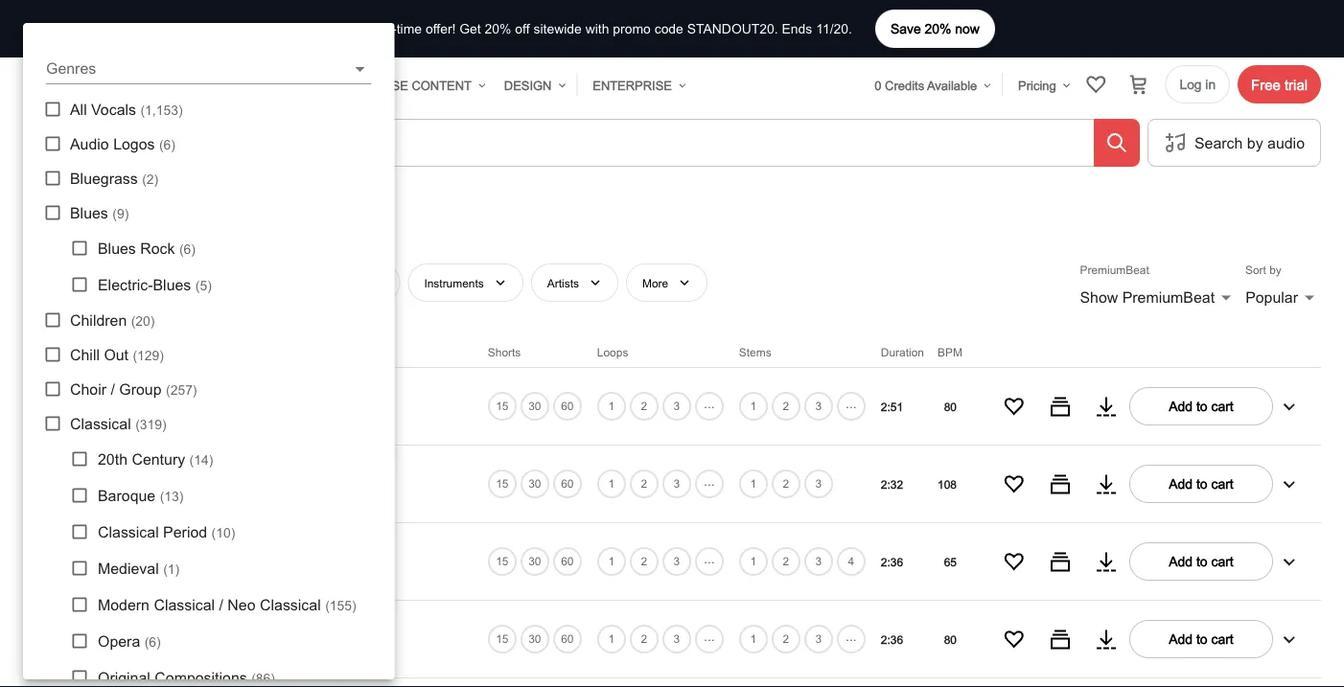 Task type: vqa. For each thing, say whether or not it's contained in the screenshot.
"YOUR"
no



Task type: describe. For each thing, give the bounding box(es) containing it.
add to cart button for promises past
[[1130, 465, 1273, 503]]

modern classical / neo classical (155)
[[98, 596, 356, 614]]

medieval
[[98, 560, 159, 577]]

1 vertical spatial music
[[131, 228, 166, 243]]

children
[[70, 311, 127, 329]]

browse content
[[353, 78, 472, 92]]

to for arise again
[[1197, 398, 1208, 414]]

1 similar image from the top
[[1049, 473, 1072, 496]]

30 for hope brings life
[[529, 633, 541, 646]]

enterprise link
[[585, 66, 689, 105]]

to for promises past
[[1197, 476, 1208, 491]]

hope brings life link
[[107, 620, 206, 639]]

15 for arise again
[[496, 400, 509, 413]]

cart for arise again
[[1212, 398, 1234, 414]]

available
[[927, 78, 977, 92]]

2:32
[[881, 477, 903, 491]]

opera (6)
[[98, 632, 161, 650]]

by for arise
[[84, 411, 98, 425]]

cart image
[[1127, 73, 1150, 96]]

log in
[[1180, 77, 1216, 92]]

by beza
[[84, 411, 128, 425]]

free trial button
[[1238, 65, 1321, 104]]

in
[[1206, 77, 1216, 92]]

1 play track image from the top
[[24, 460, 72, 508]]

try image for arise again
[[1095, 395, 1118, 418]]

by for promises
[[84, 489, 98, 502]]

magnetize music link
[[98, 643, 187, 659]]

enterprise
[[593, 78, 672, 92]]

save
[[891, 21, 921, 36]]

artists
[[547, 276, 579, 289]]

more button
[[626, 263, 708, 302]]

free
[[1252, 76, 1281, 93]]

artists button
[[531, 263, 618, 302]]

20th
[[98, 450, 128, 468]]

moods
[[140, 276, 175, 289]]

3 30 from the top
[[529, 555, 541, 568]]

design link
[[497, 66, 569, 105]]

classical up life
[[154, 596, 215, 614]]

2 20% from the left
[[485, 21, 512, 36]]

audio logos (6)
[[70, 135, 175, 152]]

(5)
[[195, 278, 212, 293]]

15 for hope brings life
[[496, 633, 509, 646]]

80 for hope brings life
[[944, 633, 957, 646]]

60 button
[[551, 390, 584, 423]]

images link
[[194, 66, 267, 105]]

1 horizontal spatial audio
[[154, 489, 183, 502]]

3 cart from the top
[[1212, 554, 1234, 569]]

video
[[282, 78, 321, 92]]

arise again link
[[107, 387, 175, 406]]

3 add from the top
[[1169, 554, 1193, 569]]

modern
[[98, 596, 150, 614]]

2:36 for 4
[[881, 555, 903, 568]]

save 20% now link
[[875, 10, 995, 48]]

classical up sleep
[[98, 523, 159, 541]]

1 20% from the left
[[925, 21, 952, 36]]

60 inside 60 button
[[561, 399, 574, 413]]

classical right neo at the bottom of the page
[[260, 596, 321, 614]]

to for hope brings life
[[1197, 631, 1208, 647]]

sitewide
[[534, 21, 582, 36]]

by
[[1247, 134, 1264, 152]]

cart for hope brings life
[[1212, 631, 1234, 647]]

by for hope
[[84, 644, 98, 658]]

electric-
[[98, 276, 153, 293]]

arise
[[107, 389, 138, 404]]

genres button
[[23, 263, 116, 302]]

trial
[[1285, 76, 1308, 93]]

sleep walking link
[[107, 543, 192, 562]]

similar image
[[1049, 395, 1072, 418]]

promises
[[107, 467, 163, 482]]

blues (9)
[[70, 204, 129, 222]]

arise again
[[107, 389, 175, 404]]

3 15 from the top
[[496, 555, 509, 568]]

choir / group (257)
[[70, 380, 197, 398]]

century
[[132, 450, 185, 468]]

log
[[1180, 77, 1202, 92]]

0 credits available
[[875, 78, 977, 92]]

now
[[955, 21, 980, 36]]

group
[[119, 380, 162, 398]]

blues rock (6)
[[98, 239, 196, 257]]

more
[[642, 276, 669, 289]]

audio
[[1268, 134, 1305, 152]]

similar image for 4
[[1049, 550, 1072, 573]]

limited-
[[349, 21, 397, 36]]

magnetize
[[102, 644, 154, 658]]

add to cart button for arise again
[[1130, 387, 1273, 426]]

play track image for ...
[[24, 615, 72, 663]]

chill
[[70, 346, 100, 363]]

add to cart for hope brings life
[[1169, 631, 1234, 647]]

free
[[104, 228, 127, 243]]

try image for promises past
[[1095, 473, 1118, 496]]

score
[[121, 489, 151, 502]]

baroque
[[98, 487, 156, 504]]

... for justin breame
[[704, 551, 715, 567]]

hope brings life
[[107, 622, 206, 637]]

20th century (14)
[[98, 450, 213, 468]]

(319)
[[135, 417, 167, 432]]

pricing
[[1018, 78, 1056, 92]]

2:36 for ...
[[881, 633, 903, 646]]

blues for blues rock
[[98, 239, 136, 257]]

80 for arise again
[[944, 400, 957, 413]]

log in link
[[1166, 65, 1230, 104]]

justin breame link
[[98, 566, 175, 581]]

get
[[460, 21, 481, 36]]

moods button
[[124, 263, 214, 302]]

all vocals (1,153)
[[70, 100, 183, 118]]

play track image for 4
[[24, 538, 72, 586]]

2 vertical spatial blues
[[153, 276, 191, 293]]

cart for promises past
[[1212, 476, 1234, 491]]

logos
[[113, 135, 155, 152]]

title
[[84, 345, 106, 359]]

(6) for rock
[[179, 241, 196, 257]]

music
[[158, 644, 187, 658]]

instruments button
[[408, 263, 523, 302]]

save image for 108
[[1003, 473, 1026, 496]]

search by audio button
[[1148, 120, 1321, 166]]

genres
[[39, 276, 77, 289]]

(257)
[[166, 382, 197, 397]]

period
[[163, 523, 207, 541]]

shorts
[[488, 345, 521, 359]]

bluegrass (2)
[[70, 169, 158, 187]]

breame
[[135, 567, 175, 580]]

all
[[70, 100, 87, 118]]

classical period (10)
[[98, 523, 235, 541]]



Task type: locate. For each thing, give the bounding box(es) containing it.
browse
[[353, 78, 408, 92]]

1 cart from the top
[[1212, 398, 1234, 414]]

add to cart for promises past
[[1169, 476, 1234, 491]]

original
[[98, 669, 150, 687]]

1 vertical spatial similar image
[[1049, 550, 1072, 573]]

2 add to cart button from the top
[[1130, 465, 1273, 503]]

30 for arise again
[[529, 400, 541, 413]]

...
[[704, 396, 715, 411], [846, 396, 857, 411], [704, 473, 715, 489], [704, 551, 715, 567], [704, 629, 715, 644], [846, 629, 857, 644]]

cart
[[1212, 398, 1234, 414], [1212, 476, 1234, 491], [1212, 554, 1234, 569], [1212, 631, 1234, 647]]

time
[[397, 21, 422, 36]]

/ left neo at the bottom of the page
[[219, 596, 223, 614]]

60 for 80
[[561, 633, 574, 646]]

hope
[[107, 622, 139, 637]]

add to cart for arise again
[[1169, 398, 1234, 414]]

0 vertical spatial music
[[195, 194, 256, 221]]

save 20% now
[[891, 21, 980, 36]]

108
[[938, 477, 957, 491]]

4 30 from the top
[[529, 633, 541, 646]]

shutterstock image
[[23, 73, 178, 96]]

save image for arise again
[[1003, 395, 1026, 418]]

0 credits available link
[[867, 66, 995, 105]]

2 add to cart from the top
[[1169, 476, 1234, 491]]

2 try image from the top
[[1095, 473, 1118, 496]]

1 to from the top
[[1197, 398, 1208, 414]]

baroque (13)
[[98, 487, 184, 504]]

blues for blues
[[70, 204, 108, 222]]

3 play track image from the top
[[24, 615, 72, 663]]

try image for hope brings life
[[1095, 628, 1118, 651]]

1 add to cart from the top
[[1169, 398, 1234, 414]]

electric-blues (5)
[[98, 276, 212, 293]]

save image right 108
[[1003, 473, 1026, 496]]

3 similar image from the top
[[1049, 628, 1072, 651]]

2 15 from the top
[[496, 477, 509, 491]]

(6) for logos
[[159, 137, 175, 152]]

2 vertical spatial similar image
[[1049, 628, 1072, 651]]

3 add to cart from the top
[[1169, 554, 1234, 569]]

15 for promises past
[[496, 477, 509, 491]]

instruments
[[424, 276, 484, 289]]

3 add to cart button from the top
[[1130, 543, 1273, 581]]

2
[[641, 400, 647, 413], [783, 400, 789, 413], [641, 477, 647, 491], [783, 477, 789, 491], [641, 555, 647, 568], [783, 555, 789, 568], [641, 633, 647, 646], [783, 633, 789, 646]]

by left big
[[84, 489, 98, 502]]

play track image left big
[[24, 460, 72, 508]]

add to cart button for hope brings life
[[1130, 620, 1273, 659]]

blues down (9)
[[98, 239, 136, 257]]

2 add from the top
[[1169, 476, 1193, 491]]

1 by from the top
[[84, 411, 98, 425]]

(6)
[[159, 137, 175, 152], [179, 241, 196, 257], [144, 634, 161, 650]]

3
[[674, 400, 680, 413], [816, 400, 822, 413], [674, 477, 680, 490], [816, 477, 822, 491], [674, 555, 680, 568], [816, 555, 822, 568], [674, 632, 680, 646], [816, 633, 822, 646]]

3 button for promises past
[[661, 468, 693, 500]]

0 horizontal spatial audio
[[70, 135, 109, 152]]

design
[[504, 78, 552, 92]]

4 add to cart from the top
[[1169, 631, 1234, 647]]

big
[[102, 489, 118, 502]]

... for big score audio
[[704, 473, 715, 489]]

1 30 from the top
[[529, 400, 541, 413]]

(1,153)
[[140, 102, 183, 117]]

save image for 65
[[1003, 550, 1026, 573]]

60 for 65
[[561, 555, 574, 568]]

0 horizontal spatial music
[[131, 228, 166, 243]]

... for beza
[[704, 396, 715, 411]]

2 by from the top
[[84, 489, 98, 502]]

4 add from the top
[[1169, 631, 1193, 647]]

by left "justin"
[[84, 567, 98, 580]]

1 save image from the top
[[1003, 473, 1026, 496]]

1 vertical spatial 3 button
[[661, 623, 693, 656]]

by inside sleep walking by justin breame
[[84, 567, 98, 580]]

save image
[[1003, 395, 1026, 418], [1003, 628, 1026, 651]]

(6) inside audio logos (6)
[[159, 137, 175, 152]]

4 cart from the top
[[1212, 631, 1234, 647]]

by left beza
[[84, 411, 98, 425]]

1 80 from the top
[[944, 400, 957, 413]]

(10)
[[212, 525, 235, 540]]

save image for hope brings life
[[1003, 628, 1026, 651]]

justin
[[102, 567, 132, 580]]

opera
[[98, 632, 140, 650]]

11/20.
[[816, 21, 852, 36]]

again
[[141, 389, 175, 404]]

off
[[515, 21, 530, 36]]

0 vertical spatial 2:36
[[881, 555, 903, 568]]

2 save image from the top
[[1003, 550, 1026, 573]]

0 horizontal spatial /
[[111, 380, 115, 398]]

0 vertical spatial /
[[111, 380, 115, 398]]

(9)
[[112, 206, 129, 221]]

3 button for hope brings life
[[661, 623, 693, 656]]

0 vertical spatial play track image
[[24, 460, 72, 508]]

classical
[[70, 415, 131, 432], [98, 523, 159, 541], [154, 596, 215, 614], [260, 596, 321, 614]]

None text field
[[46, 54, 349, 83]]

search
[[1195, 134, 1243, 152]]

audio down all
[[70, 135, 109, 152]]

1 vertical spatial audio
[[154, 489, 183, 502]]

classical down arise
[[70, 415, 131, 432]]

bpm
[[938, 345, 963, 359]]

0 vertical spatial (6)
[[159, 137, 175, 152]]

1 vertical spatial save image
[[1003, 628, 1026, 651]]

music up tracks on the top
[[195, 194, 256, 221]]

2 cart from the top
[[1212, 476, 1234, 491]]

blues left (5)
[[153, 276, 191, 293]]

credits
[[885, 78, 925, 92]]

1 horizontal spatial 20%
[[925, 21, 952, 36]]

3 button
[[661, 468, 693, 500], [661, 623, 693, 656]]

life
[[185, 622, 206, 637]]

1 add from the top
[[1169, 398, 1193, 414]]

collections image
[[1085, 73, 1108, 96]]

1 2:36 from the top
[[881, 555, 903, 568]]

4
[[848, 555, 855, 568]]

2 80 from the top
[[944, 633, 957, 646]]

royalty-
[[60, 228, 104, 243]]

1 vertical spatial blues
[[98, 239, 136, 257]]

0 vertical spatial 3 button
[[661, 468, 693, 500]]

classical (319)
[[70, 415, 167, 432]]

limited-time offer! get 20% off sitewide with promo code standout20. ends 11/20.
[[349, 21, 852, 36]]

0 horizontal spatial 20%
[[485, 21, 512, 36]]

1 vertical spatial play track image
[[24, 538, 72, 586]]

20% left 'now'
[[925, 21, 952, 36]]

1 try image from the top
[[1095, 395, 1118, 418]]

80 down bpm
[[944, 400, 957, 413]]

stock
[[134, 194, 188, 221]]

play track image
[[24, 460, 72, 508], [24, 538, 72, 586], [24, 615, 72, 663]]

2 save image from the top
[[1003, 628, 1026, 651]]

2 30 from the top
[[529, 477, 541, 491]]

0 vertical spatial similar image
[[1049, 473, 1072, 496]]

2 vertical spatial (6)
[[144, 634, 161, 650]]

2 similar image from the top
[[1049, 550, 1072, 573]]

(6) inside blues rock (6)
[[179, 241, 196, 257]]

(1)
[[163, 561, 179, 577]]

20%
[[925, 21, 952, 36], [485, 21, 512, 36]]

3 by from the top
[[84, 567, 98, 580]]

3 60 from the top
[[561, 555, 574, 568]]

beza link
[[98, 410, 128, 426]]

4 try image from the top
[[1095, 628, 1118, 651]]

vocals
[[91, 100, 136, 118]]

20% left the "off"
[[485, 21, 512, 36]]

4 15 from the top
[[496, 633, 509, 646]]

1 vertical spatial 2:36
[[881, 633, 903, 646]]

2 to from the top
[[1197, 476, 1208, 491]]

past
[[167, 467, 194, 482]]

1 horizontal spatial /
[[219, 596, 223, 614]]

0 vertical spatial audio
[[70, 135, 109, 152]]

0 vertical spatial 80
[[944, 400, 957, 413]]

by magnetize music
[[84, 644, 187, 658]]

/ right choir in the left of the page
[[111, 380, 115, 398]]

emotional
[[23, 194, 127, 221]]

(155)
[[325, 598, 356, 613]]

(14)
[[189, 452, 213, 467]]

content
[[412, 78, 472, 92]]

play track image left opera
[[24, 615, 72, 663]]

search image
[[1106, 131, 1129, 154]]

30 for promises past
[[529, 477, 541, 491]]

tracks
[[169, 228, 205, 243]]

promo
[[613, 21, 651, 36]]

1 horizontal spatial music
[[195, 194, 256, 221]]

by left opera
[[84, 644, 98, 658]]

1 60 from the top
[[561, 399, 574, 413]]

blues up 'royalty-'
[[70, 204, 108, 222]]

1 save image from the top
[[1003, 395, 1026, 418]]

3 to from the top
[[1197, 554, 1208, 569]]

1 vertical spatial /
[[219, 596, 223, 614]]

1 15 from the top
[[496, 400, 509, 413]]

add
[[1169, 398, 1193, 414], [1169, 476, 1193, 491], [1169, 554, 1193, 569], [1169, 631, 1193, 647]]

65
[[944, 555, 957, 568]]

play track image left "justin"
[[24, 538, 72, 586]]

add for hope brings life
[[1169, 631, 1193, 647]]

duration
[[881, 345, 924, 359]]

2 60 from the top
[[561, 477, 574, 491]]

1 vertical spatial (6)
[[179, 241, 196, 257]]

2 2:36 from the top
[[881, 633, 903, 646]]

similar image
[[1049, 473, 1072, 496], [1049, 550, 1072, 573], [1049, 628, 1072, 651]]

1 vertical spatial save image
[[1003, 550, 1026, 573]]

pricing link
[[1011, 66, 1074, 105]]

0 vertical spatial save image
[[1003, 395, 1026, 418]]

2 3 button from the top
[[661, 623, 693, 656]]

sleep
[[107, 544, 142, 560]]

2 vertical spatial play track image
[[24, 615, 72, 663]]

1 3 button from the top
[[661, 468, 693, 500]]

80 down the 65 on the bottom right of the page
[[944, 633, 957, 646]]

promises past
[[107, 467, 194, 482]]

60
[[561, 399, 574, 413], [561, 477, 574, 491], [561, 555, 574, 568], [561, 633, 574, 646]]

4 by from the top
[[84, 644, 98, 658]]

1 vertical spatial 80
[[944, 633, 957, 646]]

0 vertical spatial blues
[[70, 204, 108, 222]]

by big score audio
[[84, 489, 183, 502]]

search by audio
[[1195, 134, 1305, 152]]

similar image for ...
[[1049, 628, 1072, 651]]

add to cart
[[1169, 398, 1234, 414], [1169, 476, 1234, 491], [1169, 554, 1234, 569], [1169, 631, 1234, 647]]

with
[[586, 21, 609, 36]]

(2)
[[142, 171, 158, 187]]

4 to from the top
[[1197, 631, 1208, 647]]

... for magnetize music
[[704, 629, 715, 644]]

loops
[[597, 345, 628, 359]]

add for promises past
[[1169, 476, 1193, 491]]

chill out (129)
[[70, 346, 164, 363]]

music down stock
[[131, 228, 166, 243]]

30
[[529, 400, 541, 413], [529, 477, 541, 491], [529, 555, 541, 568], [529, 633, 541, 646]]

1 add to cart button from the top
[[1130, 387, 1273, 426]]

open image
[[349, 58, 372, 81]]

out
[[104, 346, 129, 363]]

save image
[[1003, 473, 1026, 496], [1003, 550, 1026, 573]]

0 vertical spatial save image
[[1003, 473, 1026, 496]]

(6) inside opera (6)
[[144, 634, 161, 650]]

save image right the 65 on the bottom right of the page
[[1003, 550, 1026, 573]]

3 try image from the top
[[1095, 550, 1118, 573]]

neo
[[228, 596, 256, 614]]

audio down past
[[154, 489, 183, 502]]

4 60 from the top
[[561, 633, 574, 646]]

2 play track image from the top
[[24, 538, 72, 586]]

4 add to cart button from the top
[[1130, 620, 1273, 659]]

0
[[875, 78, 882, 92]]

60 for 108
[[561, 477, 574, 491]]

by
[[84, 411, 98, 425], [84, 489, 98, 502], [84, 567, 98, 580], [84, 644, 98, 658]]

emotional stock music 3,781 royalty-free music tracks
[[23, 194, 256, 243]]

sleep walking by justin breame
[[84, 544, 192, 580]]

try image
[[1095, 395, 1118, 418], [1095, 473, 1118, 496], [1095, 550, 1118, 573], [1095, 628, 1118, 651]]

add for arise again
[[1169, 398, 1193, 414]]

code
[[655, 21, 684, 36]]



